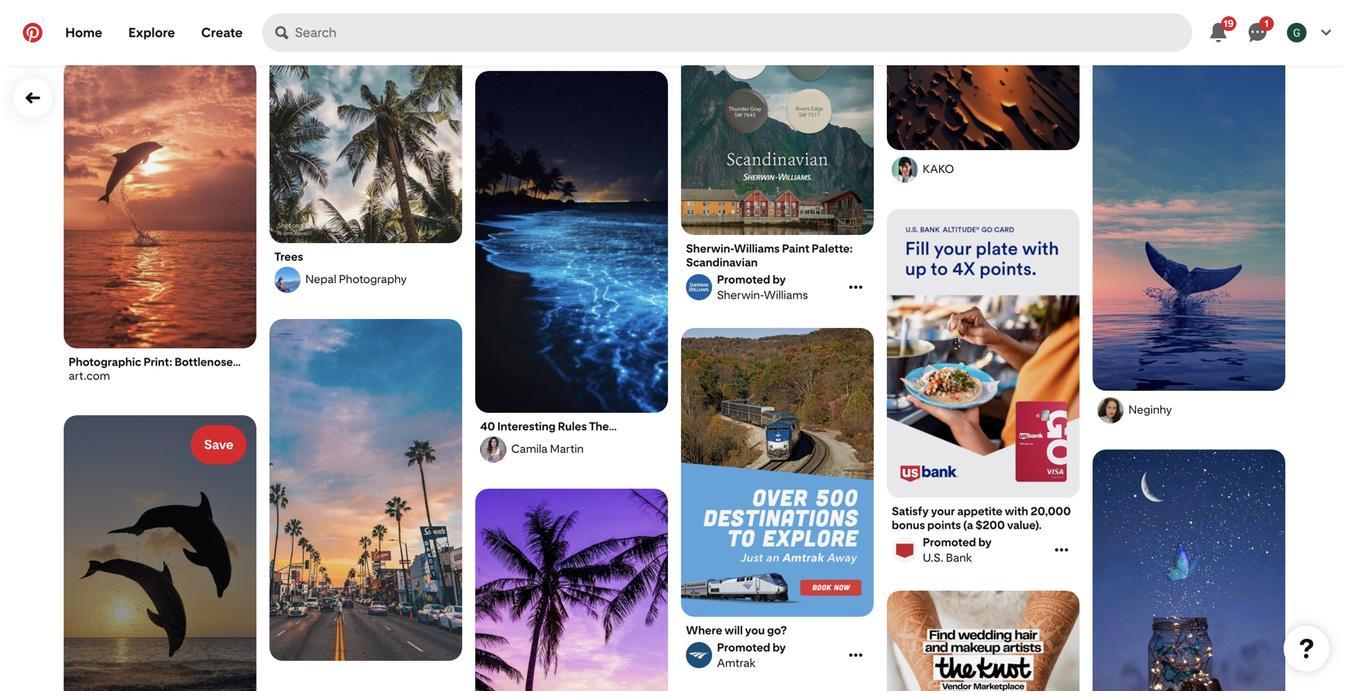 Task type: locate. For each thing, give the bounding box(es) containing it.
your
[[931, 505, 955, 519]]

satisfy your appetite with 20,000 bonus points (a $200 value). link
[[892, 505, 1075, 533]]

search icon image
[[275, 26, 288, 39]]

kako link
[[890, 157, 1077, 183]]

0 vertical spatial williams
[[734, 242, 780, 256]]

nepal photography
[[306, 272, 407, 286]]

neginhy
[[1129, 403, 1172, 417]]

sherwin-williams paint palette: scandinavian
[[686, 242, 853, 270]]

sherwin-
[[686, 242, 734, 256], [717, 288, 764, 302]]

bonus
[[892, 519, 925, 533]]

where will you go?​
[[686, 624, 787, 638]]

explore
[[128, 25, 175, 40]]

$200
[[976, 519, 1005, 533]]

camila martin link
[[478, 437, 666, 463]]

neginhy link
[[1095, 398, 1283, 424]]

sherwin- for sherwin-williams
[[717, 288, 764, 302]]

williams down sherwin-williams paint palette: scandinavian link
[[764, 288, 808, 302]]

satisfy your appetite with 20,000 bonus points (a $200 value).
[[892, 505, 1071, 533]]

there's a palette for every aesthetic. order a peel & stick sample in your favorite color to see how it looks in your space. #sherwinwilliams #paint #painting #diy #renovation #decor #interiordesign #colorpalette #scandinavian #scandinavianstyle #scandinavianaesthetic #scandi image
[[681, 0, 874, 235]]

create link
[[188, 13, 256, 52]]

greg robinson image
[[1287, 23, 1307, 42]]

this contains an image of: 40 interesting rules the kardashians have to follow while filming image
[[475, 71, 668, 413]]

tarek abdalhady link
[[1095, 0, 1283, 23]]

bank
[[946, 551, 972, 565]]

photography
[[339, 272, 407, 286]]

appetite
[[958, 505, 1003, 519]]

sherwin- inside sherwin-williams 'link'
[[717, 288, 764, 302]]

camila
[[511, 442, 548, 456]]

art.com
[[69, 369, 110, 383]]

williams inside sherwin-williams paint palette: scandinavian
[[734, 242, 780, 256]]

19
[[1224, 17, 1234, 29]]

19 button
[[1199, 13, 1238, 52]]

scandinavian
[[686, 256, 758, 270]]

will
[[725, 624, 743, 638]]

(a
[[964, 519, 974, 533]]

this contains an image of: ocean life 🌈😺 image
[[64, 416, 256, 692]]

0 vertical spatial sherwin-
[[686, 242, 734, 256]]

go?​
[[767, 624, 787, 638]]

sherwin- for sherwin-williams paint palette: scandinavian
[[686, 242, 734, 256]]

sherwin- inside sherwin-williams paint palette: scandinavian
[[686, 242, 734, 256]]

explore link
[[115, 13, 188, 52]]

nepal photography link
[[272, 267, 460, 293]]

u.s.
[[923, 551, 944, 565]]

this contains an image of: image
[[887, 0, 1080, 150], [1093, 49, 1286, 391], [270, 319, 462, 662], [1093, 450, 1286, 692], [475, 489, 668, 692]]

1 vertical spatial sherwin-
[[717, 288, 764, 302]]

u.s. bank link
[[890, 536, 1051, 565]]

1 vertical spatial williams
[[764, 288, 808, 302]]

williams for sherwin-williams paint palette: scandinavian
[[734, 242, 780, 256]]

you
[[745, 624, 765, 638]]

martin
[[550, 442, 584, 456]]

where will you go?​ link
[[686, 624, 869, 638]]

sherwin- up sherwin-williams 'link'
[[686, 242, 734, 256]]

williams inside 'link'
[[764, 288, 808, 302]]

points
[[928, 519, 961, 533]]

micah link
[[66, 7, 254, 33]]

williams
[[734, 242, 780, 256], [764, 288, 808, 302]]

sherwin- down "scandinavian"
[[717, 288, 764, 302]]

williams left paint
[[734, 242, 780, 256]]



Task type: describe. For each thing, give the bounding box(es) containing it.
trees link
[[274, 250, 457, 264]]

amtrak link
[[684, 641, 845, 671]]

1
[[1265, 17, 1269, 29]]

art.com link
[[69, 369, 252, 383]]

save button
[[191, 426, 247, 465]]

vendors for every wedding. find your beauty team on the knot vendor marketplace. image
[[887, 591, 1080, 692]]

williams for sherwin-williams
[[764, 288, 808, 302]]

palette:
[[812, 242, 853, 256]]

this contains an image of: photographic print: bottlenose dolphins, caribbean sea, near roatan, honduras by stuart westmorland : 36x24in image
[[64, 60, 256, 349]]

tarek
[[1129, 2, 1158, 16]]

with
[[1005, 505, 1029, 519]]

trees
[[274, 250, 303, 264]]

tarek abdalhady
[[1129, 2, 1217, 16]]

home
[[65, 25, 102, 40]]

save
[[204, 437, 234, 453]]

value).
[[1007, 519, 1042, 533]]

amtrak
[[717, 657, 756, 671]]

nepal
[[306, 272, 337, 286]]

home link
[[52, 13, 115, 52]]

camila martin
[[511, 442, 584, 456]]

paint
[[782, 242, 810, 256]]

satisfy
[[892, 505, 929, 519]]

abdalhady
[[1160, 2, 1217, 16]]

this contains an image of: trees image
[[270, 0, 462, 244]]

u.s. bank
[[923, 551, 972, 565]]

sherwin-williams link
[[684, 273, 845, 302]]

Search text field
[[295, 13, 1193, 52]]

sherwin-williams paint palette: scandinavian link
[[686, 242, 869, 270]]

1 button
[[1238, 13, 1278, 52]]

micah
[[100, 13, 131, 27]]

where
[[686, 624, 723, 638]]

create
[[201, 25, 243, 40]]

sherwin-williams
[[717, 288, 808, 302]]

kako
[[923, 162, 954, 176]]

20,000
[[1031, 505, 1071, 519]]

did you know amtrak services over 500 destinations across the u.s.? it's true! with so many places to see and explore, there's bound to be a station near you. plus, with spacious seating and plenty of legroom, you can get to your destination in comfort and with ease. check it out today and book your next adventure on amtrak. image
[[681, 328, 874, 618]]



Task type: vqa. For each thing, say whether or not it's contained in the screenshot.
the 2d
no



